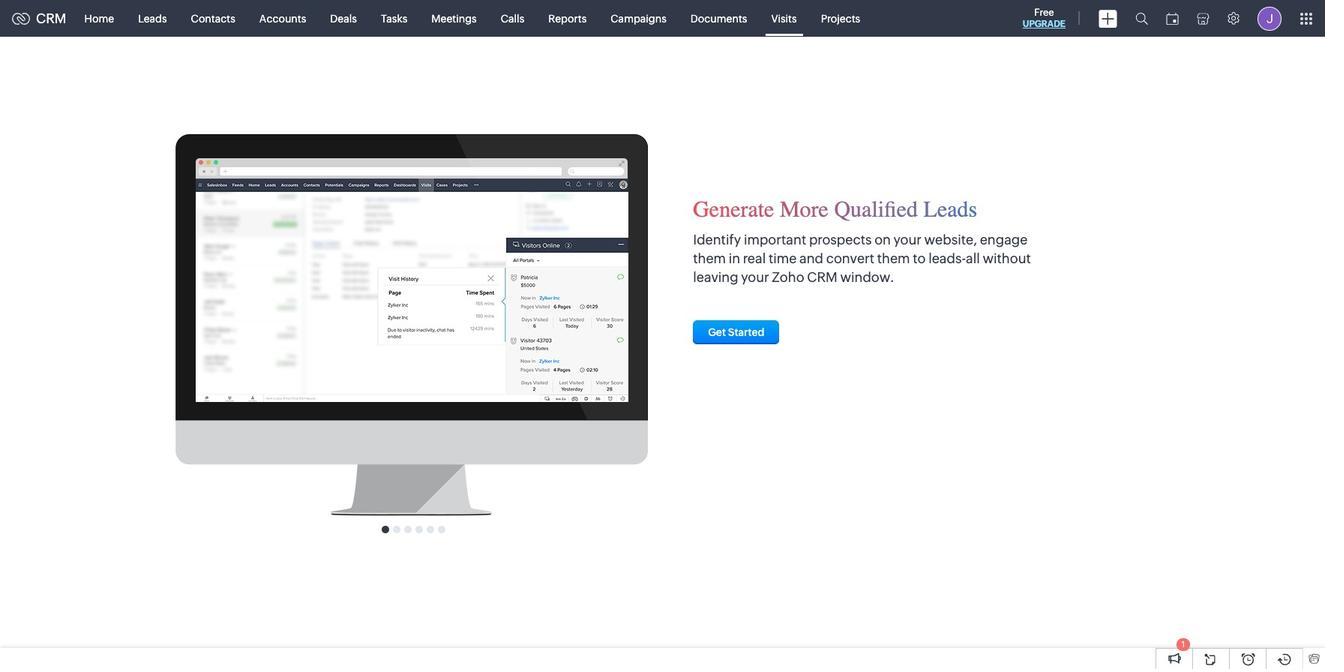 Task type: locate. For each thing, give the bounding box(es) containing it.
accounts
[[259, 12, 306, 24]]

deals link
[[318, 0, 369, 36]]

leads up website, at top
[[924, 196, 978, 223]]

upgrade
[[1023, 19, 1066, 29]]

without
[[983, 250, 1031, 266]]

generate
[[693, 196, 775, 223]]

them down on
[[878, 250, 911, 266]]

meetings
[[432, 12, 477, 24]]

1 vertical spatial crm
[[807, 269, 838, 285]]

0 vertical spatial leads
[[138, 12, 167, 24]]

crm right "logo"
[[36, 11, 66, 26]]

1 vertical spatial your
[[741, 269, 770, 285]]

0 horizontal spatial them
[[693, 250, 726, 266]]

them
[[693, 250, 726, 266], [878, 250, 911, 266]]

crm
[[36, 11, 66, 26], [807, 269, 838, 285]]

leads right home
[[138, 12, 167, 24]]

1 horizontal spatial crm
[[807, 269, 838, 285]]

documents
[[691, 12, 748, 24]]

search image
[[1136, 12, 1149, 25]]

your up to
[[894, 232, 922, 247]]

get started
[[708, 327, 765, 339]]

leads
[[138, 12, 167, 24], [924, 196, 978, 223]]

campaigns
[[611, 12, 667, 24]]

2 them from the left
[[878, 250, 911, 266]]

home
[[84, 12, 114, 24]]

your down real
[[741, 269, 770, 285]]

calendar image
[[1167, 12, 1179, 24]]

0 vertical spatial crm
[[36, 11, 66, 26]]

real
[[743, 250, 766, 266]]

in
[[729, 250, 741, 266]]

all
[[966, 250, 980, 266]]

get started button
[[693, 321, 780, 345]]

website,
[[925, 232, 978, 247]]

engage
[[980, 232, 1028, 247]]

0 vertical spatial your
[[894, 232, 922, 247]]

crm down 'and'
[[807, 269, 838, 285]]

projects link
[[809, 0, 873, 36]]

time
[[769, 250, 797, 266]]

1 horizontal spatial them
[[878, 250, 911, 266]]

projects
[[821, 12, 861, 24]]

crm inside identify important prospects on your website, engage them in real time and convert them to leads-all without leaving your zoho crm window.
[[807, 269, 838, 285]]

tasks
[[381, 12, 408, 24]]

1 vertical spatial leads
[[924, 196, 978, 223]]

started
[[728, 327, 765, 339]]

your
[[894, 232, 922, 247], [741, 269, 770, 285]]

free
[[1035, 7, 1055, 18]]

meetings link
[[420, 0, 489, 36]]

visits
[[772, 12, 797, 24]]

them up leaving
[[693, 250, 726, 266]]

to
[[913, 250, 926, 266]]

identify
[[693, 232, 741, 247]]

1 horizontal spatial your
[[894, 232, 922, 247]]

more
[[780, 196, 829, 223]]

documents link
[[679, 0, 760, 36]]

leads-
[[929, 250, 966, 266]]

contacts link
[[179, 0, 247, 36]]

0 horizontal spatial your
[[741, 269, 770, 285]]

leaving
[[693, 269, 739, 285]]

accounts link
[[247, 0, 318, 36]]



Task type: vqa. For each thing, say whether or not it's contained in the screenshot.
logo
yes



Task type: describe. For each thing, give the bounding box(es) containing it.
zoho
[[772, 269, 805, 285]]

qualified
[[835, 196, 918, 223]]

calls link
[[489, 0, 537, 36]]

create menu image
[[1099, 9, 1118, 27]]

campaigns link
[[599, 0, 679, 36]]

search element
[[1127, 0, 1158, 37]]

generate more qualified leads
[[693, 196, 978, 223]]

convert
[[827, 250, 875, 266]]

create menu element
[[1090, 0, 1127, 36]]

and
[[800, 250, 824, 266]]

0 horizontal spatial crm
[[36, 11, 66, 26]]

on
[[875, 232, 891, 247]]

logo image
[[12, 12, 30, 24]]

tasks link
[[369, 0, 420, 36]]

get
[[708, 327, 726, 339]]

contacts
[[191, 12, 235, 24]]

reports link
[[537, 0, 599, 36]]

leads link
[[126, 0, 179, 36]]

free upgrade
[[1023, 7, 1066, 29]]

1 horizontal spatial leads
[[924, 196, 978, 223]]

1
[[1182, 640, 1186, 649]]

visits link
[[760, 0, 809, 36]]

important
[[744, 232, 807, 247]]

0 horizontal spatial leads
[[138, 12, 167, 24]]

1 them from the left
[[693, 250, 726, 266]]

profile element
[[1249, 0, 1291, 36]]

identify important prospects on your website, engage them in real time and convert them to leads-all without leaving your zoho crm window.
[[693, 232, 1031, 285]]

deals
[[330, 12, 357, 24]]

prospects
[[809, 232, 872, 247]]

home link
[[72, 0, 126, 36]]

calls
[[501, 12, 525, 24]]

reports
[[549, 12, 587, 24]]

profile image
[[1258, 6, 1282, 30]]

crm link
[[12, 11, 66, 26]]

window.
[[841, 269, 895, 285]]



